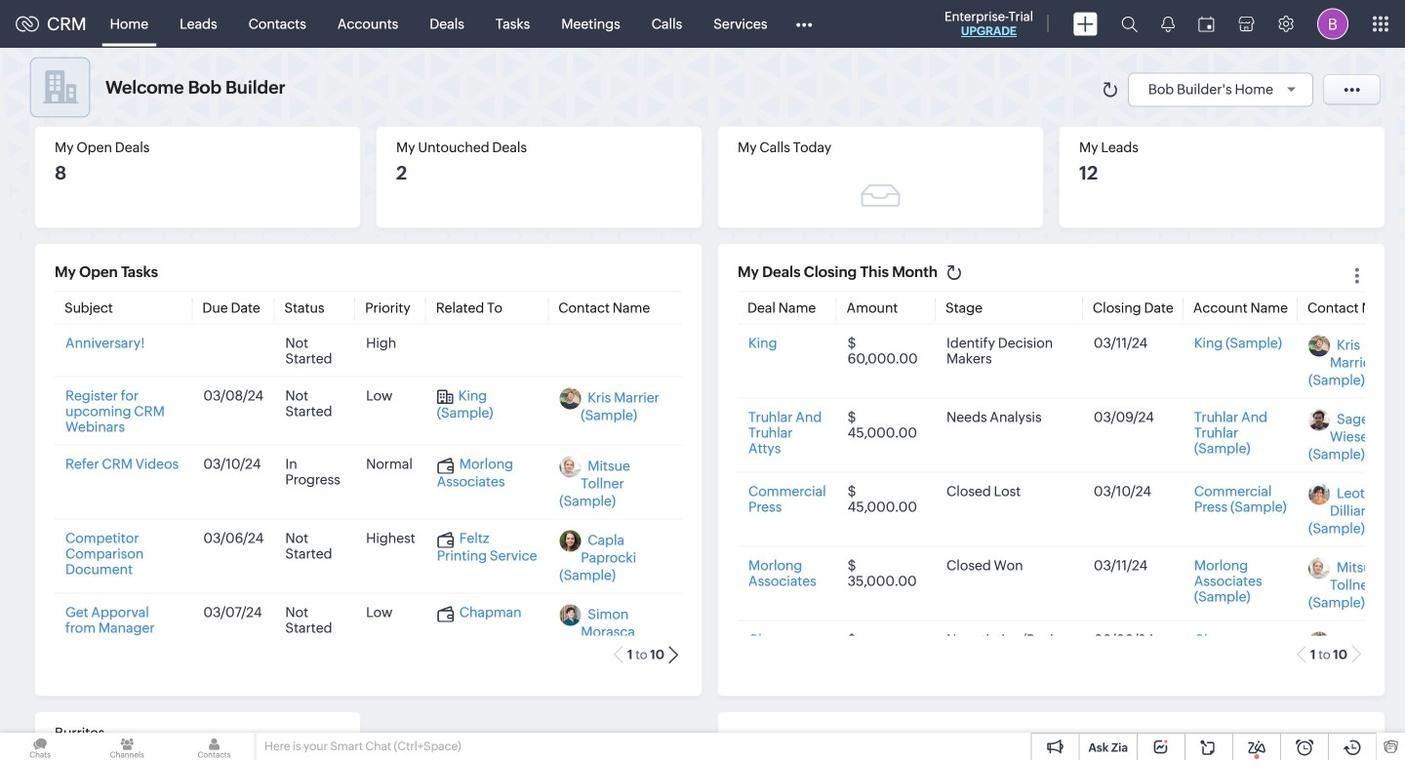 Task type: describe. For each thing, give the bounding box(es) containing it.
Other Modules field
[[783, 8, 825, 40]]

profile image
[[1317, 8, 1348, 40]]

create menu image
[[1073, 12, 1098, 36]]

search element
[[1109, 0, 1149, 48]]

signals image
[[1161, 16, 1175, 32]]

chats image
[[0, 733, 80, 760]]

channels image
[[87, 733, 167, 760]]

contacts image
[[174, 733, 254, 760]]



Task type: locate. For each thing, give the bounding box(es) containing it.
profile element
[[1306, 0, 1360, 47]]

calendar image
[[1198, 16, 1215, 32]]

signals element
[[1149, 0, 1187, 48]]

search image
[[1121, 16, 1138, 32]]

logo image
[[16, 16, 39, 32]]

create menu element
[[1062, 0, 1109, 47]]



Task type: vqa. For each thing, say whether or not it's contained in the screenshot.
Sharing
no



